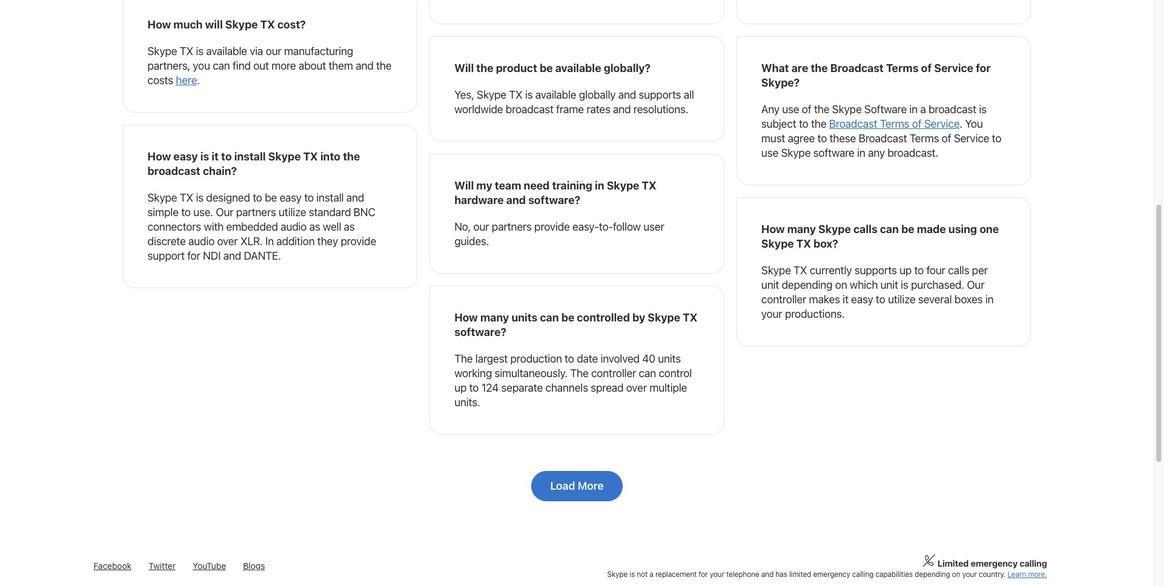 Task type: describe. For each thing, give the bounding box(es) containing it.
tx left cost?
[[260, 18, 275, 31]]

controller inside the largest production to date involved 40 units working simultaneously. the controller can control up to 124 separate channels spread over multiple units.
[[591, 367, 636, 380]]

chain?
[[203, 165, 237, 178]]

will the product be available globally? element
[[430, 36, 725, 142]]

per
[[972, 264, 988, 277]]

it inside how easy is it to install skype tx into the broadcast chain?
[[212, 150, 219, 163]]

tx inside how many skype calls can be made using one skype tx box?
[[797, 238, 811, 250]]

involved
[[601, 353, 640, 365]]

more.
[[1028, 570, 1047, 579]]

the inside what are the broadcast terms of service for skype?
[[811, 62, 828, 75]]

units inside the how many units can be controlled by skype tx software?
[[512, 311, 538, 324]]

separate
[[501, 382, 543, 394]]

available inside skype tx is available via our manufacturing partners, you can find out more about them and the costs
[[206, 45, 247, 58]]

easy inside skype tx is designed to be easy to install and simple to use. our partners utilize standard bnc connectors with embedded audio as well as discrete audio over xlr. in addition they provide support for ndi and dante.
[[280, 191, 302, 204]]

tx inside the how many units can be controlled by skype tx software?
[[683, 311, 698, 324]]

addition
[[276, 235, 315, 248]]

channels
[[546, 382, 588, 394]]

be inside how many skype calls can be made using one skype tx box?
[[902, 223, 915, 236]]

0 vertical spatial the
[[455, 353, 473, 365]]

and inside limited emergency calling skype is not a replacement for your telephone and has limited emergency calling capabilities depending on your country. learn more.
[[761, 570, 774, 579]]

rates
[[587, 103, 611, 116]]

units inside the largest production to date involved 40 units working simultaneously. the controller can control up to 124 separate channels spread over multiple units.
[[658, 353, 681, 365]]

software? inside will my team need training in skype tx hardware and software?
[[528, 194, 581, 207]]

service inside '. you must agree to these broadcast terms of service to use skype software in any broadcast.'
[[954, 132, 990, 145]]

blogs link
[[243, 561, 265, 571]]

are
[[792, 62, 808, 75]]

install inside skype tx is designed to be easy to install and simple to use. our partners utilize standard bnc connectors with embedded audio as well as discrete audio over xlr. in addition they provide support for ndi and dante.
[[316, 191, 344, 204]]

not
[[637, 570, 648, 579]]

is inside skype tx currently supports up to four calls per unit depending on which unit is purchased. our controller makes it easy to utilize several boxes in your productions.
[[901, 279, 909, 291]]

about
[[299, 59, 326, 72]]

controlled
[[577, 311, 630, 324]]

skype left box?
[[762, 238, 794, 250]]

out
[[253, 59, 269, 72]]

limited
[[938, 559, 969, 569]]

software? inside the how many units can be controlled by skype tx software?
[[455, 326, 507, 339]]

. you must agree to these broadcast terms of service to use skype software in any broadcast.
[[762, 118, 1002, 159]]

how easy is it to install skype tx into the broadcast chain?
[[148, 150, 360, 178]]

1 as from the left
[[309, 221, 320, 233]]

how easy is it to install skype tx into the broadcast chain? element
[[123, 125, 418, 288]]

skype inside any use of the skype software in a broadcast is subject to the
[[832, 103, 862, 116]]

2 as from the left
[[344, 221, 355, 233]]

and up bnc
[[346, 191, 364, 204]]

load
[[550, 480, 575, 493]]

0 horizontal spatial emergency
[[813, 570, 851, 579]]

1 vertical spatial terms
[[880, 118, 910, 130]]

here .
[[176, 74, 200, 87]]

the largest production to date involved 40 units working simultaneously. the controller can control up to 124 separate channels spread over multiple units.
[[455, 353, 692, 409]]

tx inside how easy is it to install skype tx into the broadcast chain?
[[303, 150, 318, 163]]

spread
[[591, 382, 624, 394]]

partners inside no, our partners provide easy-to-follow user guides.
[[492, 221, 532, 233]]

use inside '. you must agree to these broadcast terms of service to use skype software in any broadcast.'
[[762, 147, 779, 159]]

one
[[980, 223, 999, 236]]

main content containing how much will skype tx cost?
[[0, 0, 1154, 526]]

skype right the will
[[225, 18, 258, 31]]

provide inside skype tx is designed to be easy to install and simple to use. our partners utilize standard bnc connectors with embedded audio as well as discrete audio over xlr. in addition they provide support for ndi and dante.
[[341, 235, 376, 248]]

globally?
[[604, 62, 651, 75]]

over inside skype tx is designed to be easy to install and simple to use. our partners utilize standard bnc connectors with embedded audio as well as discrete audio over xlr. in addition they provide support for ndi and dante.
[[217, 235, 238, 248]]

how for how many skype calls can be made using one skype tx box?
[[762, 223, 785, 236]]

skype tx is designed to be easy to install and simple to use. our partners utilize standard bnc connectors with embedded audio as well as discrete audio over xlr. in addition they provide support for ndi and dante.
[[148, 191, 376, 262]]

is inside limited emergency calling skype is not a replacement for your telephone and has limited emergency calling capabilities depending on your country. learn more.
[[630, 570, 635, 579]]

my
[[476, 179, 492, 192]]

over inside the largest production to date involved 40 units working simultaneously. the controller can control up to 124 separate channels spread over multiple units.
[[626, 382, 647, 394]]

makes
[[809, 293, 840, 306]]

designed
[[206, 191, 250, 204]]

load more
[[550, 480, 604, 493]]

well
[[323, 221, 341, 233]]

control
[[659, 367, 692, 380]]

our inside no, our partners provide easy-to-follow user guides.
[[474, 221, 489, 233]]

1 horizontal spatial emergency
[[971, 559, 1018, 569]]

how much will skype tx cost? element
[[123, 0, 418, 113]]

broadcast inside what are the broadcast terms of service for skype?
[[831, 62, 884, 75]]

software
[[814, 147, 855, 159]]

be inside the will the product be available globally? element
[[540, 62, 553, 75]]

more
[[578, 480, 604, 493]]

0 vertical spatial audio
[[281, 221, 307, 233]]

using
[[949, 223, 977, 236]]

be inside skype tx is designed to be easy to install and simple to use. our partners utilize standard bnc connectors with embedded audio as well as discrete audio over xlr. in addition they provide support for ndi and dante.
[[265, 191, 277, 204]]

box?
[[814, 238, 839, 250]]

how many units can be controlled by skype tx software?
[[455, 311, 698, 339]]

depending inside skype tx currently supports up to four calls per unit depending on which unit is purchased. our controller makes it easy to utilize several boxes in your productions.
[[782, 279, 833, 291]]

terms inside what are the broadcast terms of service for skype?
[[886, 62, 919, 75]]

skype inside skype tx is designed to be easy to install and simple to use. our partners utilize standard bnc connectors with embedded audio as well as discrete audio over xlr. in addition they provide support for ndi and dante.
[[148, 191, 177, 204]]

which
[[850, 279, 878, 291]]

ndi
[[203, 250, 221, 262]]

utilize inside skype tx currently supports up to four calls per unit depending on which unit is purchased. our controller makes it easy to utilize several boxes in your productions.
[[888, 293, 916, 306]]

what
[[762, 62, 789, 75]]

use.
[[193, 206, 213, 219]]

124
[[482, 382, 499, 394]]

many for skype
[[788, 223, 816, 236]]

skype inside the how many units can be controlled by skype tx software?
[[648, 311, 681, 324]]

discrete
[[148, 235, 186, 248]]

for inside skype tx is designed to be easy to install and simple to use. our partners utilize standard bnc connectors with embedded audio as well as discrete audio over xlr. in addition they provide support for ndi and dante.
[[187, 250, 200, 262]]

up inside skype tx currently supports up to four calls per unit depending on which unit is purchased. our controller makes it easy to utilize several boxes in your productions.
[[900, 264, 912, 277]]

tx inside yes, skype tx is available globally and supports all worldwide broadcast frame rates and resolutions.
[[509, 88, 523, 101]]

bnc
[[354, 206, 375, 219]]

any use of the skype software in a broadcast is subject to the
[[762, 103, 987, 130]]

your inside skype tx currently supports up to four calls per unit depending on which unit is purchased. our controller makes it easy to utilize several boxes in your productions.
[[762, 308, 783, 321]]

xlr.
[[240, 235, 263, 248]]

in inside any use of the skype software in a broadcast is subject to the
[[910, 103, 918, 116]]

will for will the product be available globally?
[[455, 62, 474, 75]]

available for yes,
[[536, 88, 577, 101]]

is inside skype tx is available via our manufacturing partners, you can find out more about them and the costs
[[196, 45, 204, 58]]

be inside the how many units can be controlled by skype tx software?
[[561, 311, 575, 324]]

software
[[865, 103, 907, 116]]

is inside how easy is it to install skype tx into the broadcast chain?
[[200, 150, 209, 163]]

our inside skype tx is available via our manufacturing partners, you can find out more about them and the costs
[[266, 45, 282, 58]]

calls inside how many skype calls can be made using one skype tx box?
[[854, 223, 878, 236]]

skype inside how easy is it to install skype tx into the broadcast chain?
[[268, 150, 301, 163]]

is inside yes, skype tx is available globally and supports all worldwide broadcast frame rates and resolutions.
[[525, 88, 533, 101]]

can inside the how many units can be controlled by skype tx software?
[[540, 311, 559, 324]]

a inside limited emergency calling skype is not a replacement for your telephone and has limited emergency calling capabilities depending on your country. learn more.
[[650, 570, 654, 579]]

these
[[830, 132, 856, 145]]

available for will
[[555, 62, 601, 75]]

skype inside skype tx is available via our manufacturing partners, you can find out more about them and the costs
[[148, 45, 177, 58]]

much
[[173, 18, 203, 31]]

simple
[[148, 206, 179, 219]]

yes,
[[455, 88, 474, 101]]

twitter link
[[149, 561, 176, 571]]

agree
[[788, 132, 815, 145]]

our inside skype tx is designed to be easy to install and simple to use. our partners utilize standard bnc connectors with embedded audio as well as discrete audio over xlr. in addition they provide support for ndi and dante.
[[216, 206, 234, 219]]

is inside skype tx is designed to be easy to install and simple to use. our partners utilize standard bnc connectors with embedded audio as well as discrete audio over xlr. in addition they provide support for ndi and dante.
[[196, 191, 204, 204]]

twitter
[[149, 561, 176, 571]]

a inside any use of the skype software in a broadcast is subject to the
[[921, 103, 926, 116]]

. inside the how much will skype tx cost? element
[[197, 74, 200, 87]]

boxes
[[955, 293, 983, 306]]

supports inside skype tx currently supports up to four calls per unit depending on which unit is purchased. our controller makes it easy to utilize several boxes in your productions.
[[855, 264, 897, 277]]

costs
[[148, 74, 173, 87]]

facebook link
[[94, 561, 132, 571]]

will my team need training in skype tx hardware and software? element
[[430, 154, 725, 274]]

them
[[329, 59, 353, 72]]

broadcast inside '. you must agree to these broadcast terms of service to use skype software in any broadcast.'
[[859, 132, 907, 145]]

0 horizontal spatial calling
[[852, 570, 874, 579]]

no, our partners provide easy-to-follow user guides.
[[455, 221, 664, 248]]

with
[[204, 221, 224, 233]]

into
[[320, 150, 341, 163]]

use inside any use of the skype software in a broadcast is subject to the
[[782, 103, 799, 116]]

purchased.
[[911, 279, 965, 291]]

of inside '. you must agree to these broadcast terms of service to use skype software in any broadcast.'
[[942, 132, 952, 145]]

1 unit from the left
[[762, 279, 779, 291]]

1 vertical spatial the
[[570, 367, 589, 380]]

yes, skype tx is available globally and supports all worldwide broadcast frame rates and resolutions.
[[455, 88, 694, 116]]

the inside the will the product be available globally? element
[[476, 62, 494, 75]]

simultaneously.
[[495, 367, 568, 380]]

manufacturing
[[284, 45, 353, 58]]

can inside the largest production to date involved 40 units working simultaneously. the controller can control up to 124 separate channels spread over multiple units.
[[639, 367, 656, 380]]

calls inside skype tx currently supports up to four calls per unit depending on which unit is purchased. our controller makes it easy to utilize several boxes in your productions.
[[948, 264, 970, 277]]

our inside skype tx currently supports up to four calls per unit depending on which unit is purchased. our controller makes it easy to utilize several boxes in your productions.
[[967, 279, 985, 291]]

and down globally?
[[618, 88, 636, 101]]

partners inside skype tx is designed to be easy to install and simple to use. our partners utilize standard bnc connectors with embedded audio as well as discrete audio over xlr. in addition they provide support for ndi and dante.
[[236, 206, 276, 219]]

load more button
[[532, 471, 623, 502]]

the inside skype tx is available via our manufacturing partners, you can find out more about them and the costs
[[376, 59, 392, 72]]

blogs
[[243, 561, 265, 571]]

0 vertical spatial calling
[[1020, 559, 1047, 569]]

they
[[317, 235, 338, 248]]

multiple
[[650, 382, 687, 394]]

what are the broadcast terms of service for skype?
[[762, 62, 991, 89]]



Task type: vqa. For each thing, say whether or not it's contained in the screenshot.
enjoy in the . Invite up to 99 people (plus you) and enjoy free video calls using Skype.
no



Task type: locate. For each thing, give the bounding box(es) containing it.
0 vertical spatial will
[[455, 62, 474, 75]]

0 vertical spatial available
[[206, 45, 247, 58]]

install up chain?
[[234, 150, 266, 163]]

tx inside will my team need training in skype tx hardware and software?
[[642, 179, 657, 192]]

1 vertical spatial use
[[762, 147, 779, 159]]

install
[[234, 150, 266, 163], [316, 191, 344, 204]]

can left made on the right of the page
[[880, 223, 899, 236]]

0 vertical spatial our
[[266, 45, 282, 58]]

0 horizontal spatial provide
[[341, 235, 376, 248]]

service down you
[[954, 132, 990, 145]]

1 vertical spatial it
[[843, 293, 849, 306]]

will inside the will the product be available globally? element
[[455, 62, 474, 75]]

calling
[[1020, 559, 1047, 569], [852, 570, 874, 579]]

of inside any use of the skype software in a broadcast is subject to the
[[802, 103, 812, 116]]

the down the date
[[570, 367, 589, 380]]

currently
[[810, 264, 852, 277]]

any
[[868, 147, 885, 159]]

calling left capabilities
[[852, 570, 874, 579]]

broadcast inside any use of the skype software in a broadcast is subject to the
[[929, 103, 977, 116]]

2 will from the top
[[455, 179, 474, 192]]

1 vertical spatial provide
[[341, 235, 376, 248]]

controller inside skype tx currently supports up to four calls per unit depending on which unit is purchased. our controller makes it easy to utilize several boxes in your productions.
[[762, 293, 807, 306]]

largest
[[476, 353, 508, 365]]

utilize left several
[[888, 293, 916, 306]]

you
[[965, 118, 983, 130]]

0 vertical spatial our
[[216, 206, 234, 219]]

subject
[[762, 118, 797, 130]]

1 horizontal spatial on
[[952, 570, 961, 579]]

supports
[[639, 88, 681, 101], [855, 264, 897, 277]]

frame
[[556, 103, 584, 116]]

1 vertical spatial partners
[[492, 221, 532, 233]]

and left has
[[761, 570, 774, 579]]

0 horizontal spatial broadcast
[[148, 165, 200, 178]]

limited
[[789, 570, 812, 579]]

up left four
[[900, 264, 912, 277]]

0 vertical spatial depending
[[782, 279, 833, 291]]

team
[[495, 179, 521, 192]]

can inside skype tx is available via our manufacturing partners, you can find out more about them and the costs
[[213, 59, 230, 72]]

tx inside skype tx is designed to be easy to install and simple to use. our partners utilize standard bnc connectors with embedded audio as well as discrete audio over xlr. in addition they provide support for ndi and dante.
[[180, 191, 193, 204]]

resolutions.
[[634, 103, 689, 116]]

easy inside skype tx currently supports up to four calls per unit depending on which unit is purchased. our controller makes it easy to utilize several boxes in your productions.
[[851, 293, 873, 306]]

available up find
[[206, 45, 247, 58]]

a up the broadcast terms of service
[[921, 103, 926, 116]]

cost?
[[277, 18, 306, 31]]

1 horizontal spatial the
[[570, 367, 589, 380]]

easy up use.
[[173, 150, 198, 163]]

hardware
[[455, 194, 504, 207]]

terms up software
[[886, 62, 919, 75]]

in up the broadcast terms of service
[[910, 103, 918, 116]]

skype up worldwide
[[477, 88, 507, 101]]

tx right by
[[683, 311, 698, 324]]

can down 40
[[639, 367, 656, 380]]

and inside will my team need training in skype tx hardware and software?
[[506, 194, 526, 207]]

1 horizontal spatial supports
[[855, 264, 897, 277]]

supports inside yes, skype tx is available globally and supports all worldwide broadcast frame rates and resolutions.
[[639, 88, 681, 101]]

easy inside how easy is it to install skype tx into the broadcast chain?
[[173, 150, 198, 163]]

0 horizontal spatial many
[[481, 311, 509, 324]]

install inside how easy is it to install skype tx into the broadcast chain?
[[234, 150, 266, 163]]

broadcast left frame
[[506, 103, 554, 116]]

in left any
[[857, 147, 866, 159]]

1 vertical spatial supports
[[855, 264, 897, 277]]

software? up the largest
[[455, 326, 507, 339]]

will left my
[[455, 179, 474, 192]]

broadcast terms of service link
[[829, 118, 960, 130]]

0 vertical spatial provide
[[534, 221, 570, 233]]

here
[[176, 74, 197, 87]]

depending inside limited emergency calling skype is not a replacement for your telephone and has limited emergency calling capabilities depending on your country. learn more.
[[915, 570, 950, 579]]

skype inside limited emergency calling skype is not a replacement for your telephone and has limited emergency calling capabilities depending on your country. learn more.
[[607, 570, 628, 579]]

as
[[309, 221, 320, 233], [344, 221, 355, 233]]

0 vertical spatial it
[[212, 150, 219, 163]]

our right via
[[266, 45, 282, 58]]

as right well
[[344, 221, 355, 233]]

has
[[776, 570, 788, 579]]

it inside skype tx currently supports up to four calls per unit depending on which unit is purchased. our controller makes it easy to utilize several boxes in your productions.
[[843, 293, 849, 306]]

can inside how many skype calls can be made using one skype tx box?
[[880, 223, 899, 236]]

0 vertical spatial install
[[234, 150, 266, 163]]

0 vertical spatial supports
[[639, 88, 681, 101]]

is down product
[[525, 88, 533, 101]]

2 unit from the left
[[881, 279, 898, 291]]

1 vertical spatial calling
[[852, 570, 874, 579]]

broadcast
[[831, 62, 884, 75], [829, 118, 878, 130], [859, 132, 907, 145]]

1 horizontal spatial software?
[[528, 194, 581, 207]]

any
[[762, 103, 780, 116]]

controller down involved in the right bottom of the page
[[591, 367, 636, 380]]

can right "you"
[[213, 59, 230, 72]]

1 horizontal spatial use
[[782, 103, 799, 116]]

to-
[[599, 221, 613, 233]]

on
[[835, 279, 847, 291], [952, 570, 961, 579]]

broadcast inside how easy is it to install skype tx into the broadcast chain?
[[148, 165, 200, 178]]

must
[[762, 132, 785, 145]]

embedded
[[226, 221, 278, 233]]

1 horizontal spatial unit
[[881, 279, 898, 291]]

audio
[[281, 221, 307, 233], [188, 235, 215, 248]]

up inside the largest production to date involved 40 units working simultaneously. the controller can control up to 124 separate channels spread over multiple units.
[[455, 382, 467, 394]]

skype inside '. you must agree to these broadcast terms of service to use skype software in any broadcast.'
[[781, 147, 811, 159]]

how much will skype tx cost?
[[148, 18, 306, 31]]

in inside '. you must agree to these broadcast terms of service to use skype software in any broadcast.'
[[857, 147, 866, 159]]

broadcast for the
[[148, 165, 200, 178]]

1 horizontal spatial install
[[316, 191, 344, 204]]

skype down agree
[[781, 147, 811, 159]]

0 horizontal spatial install
[[234, 150, 266, 163]]

facebook
[[94, 561, 132, 571]]

0 horizontal spatial up
[[455, 382, 467, 394]]

in right training
[[595, 179, 604, 192]]

0 horizontal spatial controller
[[591, 367, 636, 380]]

skype left currently
[[762, 264, 791, 277]]

need
[[524, 179, 550, 192]]

tx up the "connectors"
[[180, 191, 193, 204]]

depending up "makes"
[[782, 279, 833, 291]]

date
[[577, 353, 598, 365]]

1 vertical spatial controller
[[591, 367, 636, 380]]

productions.
[[785, 308, 845, 321]]

broadcast
[[506, 103, 554, 116], [929, 103, 977, 116], [148, 165, 200, 178]]

skype up partners,
[[148, 45, 177, 58]]

0 vertical spatial on
[[835, 279, 847, 291]]

up
[[900, 264, 912, 277], [455, 382, 467, 394]]

1 horizontal spatial many
[[788, 223, 816, 236]]

. down "you"
[[197, 74, 200, 87]]

0 horizontal spatial supports
[[639, 88, 681, 101]]

0 horizontal spatial audio
[[188, 235, 215, 248]]

1 horizontal spatial controller
[[762, 293, 807, 306]]

how for how much will skype tx cost?
[[148, 18, 171, 31]]

will the product be available globally?
[[455, 62, 651, 75]]

our
[[216, 206, 234, 219], [967, 279, 985, 291]]

skype left not
[[607, 570, 628, 579]]

1 horizontal spatial calling
[[1020, 559, 1047, 569]]

0 horizontal spatial partners
[[236, 206, 276, 219]]

0 horizontal spatial units
[[512, 311, 538, 324]]

can
[[213, 59, 230, 72], [880, 223, 899, 236], [540, 311, 559, 324], [639, 367, 656, 380]]

1 horizontal spatial provide
[[534, 221, 570, 233]]

skype?
[[762, 76, 800, 89]]

1 horizontal spatial for
[[699, 570, 708, 579]]

is up you
[[979, 103, 987, 116]]

partners down team
[[492, 221, 532, 233]]

many for software?
[[481, 311, 509, 324]]

use up subject
[[782, 103, 799, 116]]

emergency up country.
[[971, 559, 1018, 569]]

for inside limited emergency calling skype is not a replacement for your telephone and has limited emergency calling capabilities depending on your country. learn more.
[[699, 570, 708, 579]]

can up production
[[540, 311, 559, 324]]

is
[[196, 45, 204, 58], [525, 88, 533, 101], [979, 103, 987, 116], [200, 150, 209, 163], [196, 191, 204, 204], [901, 279, 909, 291], [630, 570, 635, 579]]

how many skype calls can be made using one skype tx box?
[[762, 223, 999, 250]]

depending
[[782, 279, 833, 291], [915, 570, 950, 579]]

by
[[633, 311, 645, 324]]

over right spread
[[626, 382, 647, 394]]

country.
[[979, 570, 1006, 579]]

1 horizontal spatial .
[[960, 118, 963, 130]]

1 vertical spatial units
[[658, 353, 681, 365]]

is inside any use of the skype software in a broadcast is subject to the
[[979, 103, 987, 116]]

capabilities
[[876, 570, 913, 579]]

0 horizontal spatial our
[[266, 45, 282, 58]]

our
[[266, 45, 282, 58], [474, 221, 489, 233]]

to
[[799, 118, 809, 130], [818, 132, 827, 145], [992, 132, 1002, 145], [221, 150, 232, 163], [253, 191, 262, 204], [304, 191, 314, 204], [181, 206, 191, 219], [915, 264, 924, 277], [876, 293, 886, 306], [565, 353, 574, 365], [469, 382, 479, 394]]

over down with
[[217, 235, 238, 248]]

1 vertical spatial emergency
[[813, 570, 851, 579]]

software? down 'need'
[[528, 194, 581, 207]]

how inside how many skype calls can be made using one skype tx box?
[[762, 223, 785, 236]]

1 horizontal spatial units
[[658, 353, 681, 365]]

unit
[[762, 279, 779, 291], [881, 279, 898, 291]]

dante.
[[244, 250, 281, 262]]

your
[[762, 308, 783, 321], [710, 570, 725, 579], [962, 570, 977, 579]]

be right product
[[540, 62, 553, 75]]

1 horizontal spatial calls
[[948, 264, 970, 277]]

it up chain?
[[212, 150, 219, 163]]

0 vertical spatial a
[[921, 103, 926, 116]]

how inside how easy is it to install skype tx into the broadcast chain?
[[148, 150, 171, 163]]

many inside the how many units can be controlled by skype tx software?
[[481, 311, 509, 324]]

for
[[976, 62, 991, 75], [187, 250, 200, 262], [699, 570, 708, 579]]

1 vertical spatial over
[[626, 382, 647, 394]]

standard
[[309, 206, 351, 219]]

on inside limited emergency calling skype is not a replacement for your telephone and has limited emergency calling capabilities depending on your country. learn more.
[[952, 570, 961, 579]]

1 vertical spatial our
[[474, 221, 489, 233]]

many up the largest
[[481, 311, 509, 324]]

how many skype calls can be made using one skype tx box? element
[[737, 198, 1032, 347]]

easy-
[[573, 221, 599, 233]]

will for will my team need training in skype tx hardware and software?
[[455, 179, 474, 192]]

calls up which
[[854, 223, 878, 236]]

1 vertical spatial will
[[455, 179, 474, 192]]

. left you
[[960, 118, 963, 130]]

provide
[[534, 221, 570, 233], [341, 235, 376, 248]]

2 horizontal spatial for
[[976, 62, 991, 75]]

1 horizontal spatial broadcast
[[506, 103, 554, 116]]

many up box?
[[788, 223, 816, 236]]

it
[[212, 150, 219, 163], [843, 293, 849, 306]]

0 vertical spatial easy
[[173, 150, 198, 163]]

0 vertical spatial use
[[782, 103, 799, 116]]

many
[[788, 223, 816, 236], [481, 311, 509, 324]]

for left the ndi
[[187, 250, 200, 262]]

1 horizontal spatial partners
[[492, 221, 532, 233]]

2 horizontal spatial easy
[[851, 293, 873, 306]]

and down team
[[506, 194, 526, 207]]

in
[[910, 103, 918, 116], [857, 147, 866, 159], [595, 179, 604, 192], [986, 293, 994, 306]]

available inside yes, skype tx is available globally and supports all worldwide broadcast frame rates and resolutions.
[[536, 88, 577, 101]]

available up 'globally'
[[555, 62, 601, 75]]

to inside any use of the skype software in a broadcast is subject to the
[[799, 118, 809, 130]]

skype inside skype tx currently supports up to four calls per unit depending on which unit is purchased. our controller makes it easy to utilize several boxes in your productions.
[[762, 264, 791, 277]]

service inside what are the broadcast terms of service for skype?
[[934, 62, 974, 75]]

our up guides.
[[474, 221, 489, 233]]

skype tx currently supports up to four calls per unit depending on which unit is purchased. our controller makes it easy to utilize several boxes in your productions.
[[762, 264, 994, 321]]

0 vertical spatial utilize
[[279, 206, 306, 219]]

is left purchased.
[[901, 279, 909, 291]]

and right them
[[356, 59, 374, 72]]

of inside what are the broadcast terms of service for skype?
[[921, 62, 932, 75]]

is left not
[[630, 570, 635, 579]]

units up control
[[658, 353, 681, 365]]

no,
[[455, 221, 471, 233]]

easy down which
[[851, 293, 873, 306]]

2 vertical spatial for
[[699, 570, 708, 579]]

0 vertical spatial many
[[788, 223, 816, 236]]

1 horizontal spatial our
[[474, 221, 489, 233]]

0 horizontal spatial as
[[309, 221, 320, 233]]

how for how easy is it to install skype tx into the broadcast chain?
[[148, 150, 171, 163]]

tx up user
[[642, 179, 657, 192]]

skype up box?
[[819, 223, 851, 236]]

learn more. link
[[1008, 570, 1047, 579]]

is up "you"
[[196, 45, 204, 58]]

our down designed
[[216, 206, 234, 219]]

0 horizontal spatial software?
[[455, 326, 507, 339]]

provide left easy-
[[534, 221, 570, 233]]

2 vertical spatial terms
[[910, 132, 939, 145]]

1 horizontal spatial a
[[921, 103, 926, 116]]

1 vertical spatial .
[[960, 118, 963, 130]]

broadcast for worldwide
[[506, 103, 554, 116]]

audio up the ndi
[[188, 235, 215, 248]]

to inside how easy is it to install skype tx into the broadcast chain?
[[221, 150, 232, 163]]

0 vertical spatial broadcast
[[831, 62, 884, 75]]

broadcast up any
[[859, 132, 907, 145]]

follow
[[613, 221, 641, 233]]

over
[[217, 235, 238, 248], [626, 382, 647, 394]]

calling up more.
[[1020, 559, 1047, 569]]

how inside the how many units can be controlled by skype tx software?
[[455, 311, 478, 324]]

skype inside yes, skype tx is available globally and supports all worldwide broadcast frame rates and resolutions.
[[477, 88, 507, 101]]

utilize up addition
[[279, 206, 306, 219]]

user
[[644, 221, 664, 233]]

broadcast up software
[[831, 62, 884, 75]]

tx up "you"
[[180, 45, 193, 58]]

youtube link
[[193, 561, 226, 571]]

supports up resolutions.
[[639, 88, 681, 101]]

our down "per"
[[967, 279, 985, 291]]

terms down software
[[880, 118, 910, 130]]

1 vertical spatial service
[[925, 118, 960, 130]]

be up 'embedded'
[[265, 191, 277, 204]]

available up frame
[[536, 88, 577, 101]]

how many units can be controlled by skype tx software? element
[[430, 286, 725, 435]]

0 vertical spatial for
[[976, 62, 991, 75]]

1 horizontal spatial up
[[900, 264, 912, 277]]

skype up these on the right top of page
[[832, 103, 862, 116]]

limited emergency calling skype is not a replacement for your telephone and has limited emergency calling capabilities depending on your country. learn more.
[[607, 559, 1047, 579]]

0 horizontal spatial use
[[762, 147, 779, 159]]

0 horizontal spatial on
[[835, 279, 847, 291]]

2 vertical spatial available
[[536, 88, 577, 101]]

more
[[272, 59, 296, 72]]

1 horizontal spatial your
[[762, 308, 783, 321]]

0 vertical spatial emergency
[[971, 559, 1018, 569]]

1 horizontal spatial it
[[843, 293, 849, 306]]

your left the telephone in the bottom of the page
[[710, 570, 725, 579]]

product
[[496, 62, 537, 75]]

broadcast up these on the right top of page
[[829, 118, 878, 130]]

1 will from the top
[[455, 62, 474, 75]]

partners,
[[148, 59, 190, 72]]

skype left into
[[268, 150, 301, 163]]

0 vertical spatial up
[[900, 264, 912, 277]]

tx left into
[[303, 150, 318, 163]]

and right rates
[[613, 103, 631, 116]]

provide inside no, our partners provide easy-to-follow user guides.
[[534, 221, 570, 233]]

connectors
[[148, 221, 201, 233]]

0 horizontal spatial a
[[650, 570, 654, 579]]

0 horizontal spatial our
[[216, 206, 234, 219]]

all
[[684, 88, 694, 101]]

software?
[[528, 194, 581, 207], [455, 326, 507, 339]]

utilize inside skype tx is designed to be easy to install and simple to use. our partners utilize standard bnc connectors with embedded audio as well as discrete audio over xlr. in addition they provide support for ndi and dante.
[[279, 206, 306, 219]]

broadcast up you
[[929, 103, 977, 116]]

2 horizontal spatial your
[[962, 570, 977, 579]]

how for how many units can be controlled by skype tx software?
[[455, 311, 478, 324]]

1 vertical spatial utilize
[[888, 293, 916, 306]]

replacement
[[656, 570, 697, 579]]

units.
[[455, 396, 480, 409]]

support
[[148, 250, 185, 262]]

1 vertical spatial easy
[[280, 191, 302, 204]]

0 horizontal spatial it
[[212, 150, 219, 163]]

1 vertical spatial for
[[187, 250, 200, 262]]

terms up broadcast.
[[910, 132, 939, 145]]

1 vertical spatial our
[[967, 279, 985, 291]]

1 horizontal spatial as
[[344, 221, 355, 233]]

training
[[552, 179, 593, 192]]

partners up 'embedded'
[[236, 206, 276, 219]]

for right replacement
[[699, 570, 708, 579]]

1 vertical spatial audio
[[188, 235, 215, 248]]

units up production
[[512, 311, 538, 324]]

broadcast up simple
[[148, 165, 200, 178]]

youtube
[[193, 561, 226, 571]]

. inside '. you must agree to these broadcast terms of service to use skype software in any broadcast.'
[[960, 118, 963, 130]]

on inside skype tx currently supports up to four calls per unit depending on which unit is purchased. our controller makes it easy to utilize several boxes in your productions.
[[835, 279, 847, 291]]

0 horizontal spatial your
[[710, 570, 725, 579]]

audio up addition
[[281, 221, 307, 233]]

what are the broadcast terms of service for skype? element
[[737, 36, 1032, 185]]

use down must
[[762, 147, 779, 159]]

skype up follow
[[607, 179, 640, 192]]

1 vertical spatial a
[[650, 570, 654, 579]]

main content
[[0, 0, 1154, 526]]

1 vertical spatial broadcast
[[829, 118, 878, 130]]

for inside what are the broadcast terms of service for skype?
[[976, 62, 991, 75]]

globally
[[579, 88, 616, 101]]

tx inside skype tx is available via our manufacturing partners, you can find out more about them and the costs
[[180, 45, 193, 58]]

in inside skype tx currently supports up to four calls per unit depending on which unit is purchased. our controller makes it easy to utilize several boxes in your productions.
[[986, 293, 994, 306]]

1 vertical spatial calls
[[948, 264, 970, 277]]

the inside how easy is it to install skype tx into the broadcast chain?
[[343, 150, 360, 163]]

terms inside '. you must agree to these broadcast terms of service to use skype software in any broadcast.'
[[910, 132, 939, 145]]

your left the productions.
[[762, 308, 783, 321]]

broadcast inside yes, skype tx is available globally and supports all worldwide broadcast frame rates and resolutions.
[[506, 103, 554, 116]]

2 horizontal spatial broadcast
[[929, 103, 977, 116]]

tx down product
[[509, 88, 523, 101]]

made
[[917, 223, 946, 236]]

0 horizontal spatial unit
[[762, 279, 779, 291]]

in inside will my team need training in skype tx hardware and software?
[[595, 179, 604, 192]]

guides.
[[455, 235, 489, 248]]

emergency right limited
[[813, 570, 851, 579]]

calls left "per"
[[948, 264, 970, 277]]

0 horizontal spatial the
[[455, 353, 473, 365]]

via
[[250, 45, 263, 58]]

and inside skype tx is available via our manufacturing partners, you can find out more about them and the costs
[[356, 59, 374, 72]]

skype right by
[[648, 311, 681, 324]]

depending down limited
[[915, 570, 950, 579]]

and right the ndi
[[223, 250, 241, 262]]

will up yes,
[[455, 62, 474, 75]]

0 horizontal spatial over
[[217, 235, 238, 248]]

tx left box?
[[797, 238, 811, 250]]

tx inside skype tx currently supports up to four calls per unit depending on which unit is purchased. our controller makes it easy to utilize several boxes in your productions.
[[794, 264, 807, 277]]

2 vertical spatial service
[[954, 132, 990, 145]]

0 horizontal spatial for
[[187, 250, 200, 262]]



